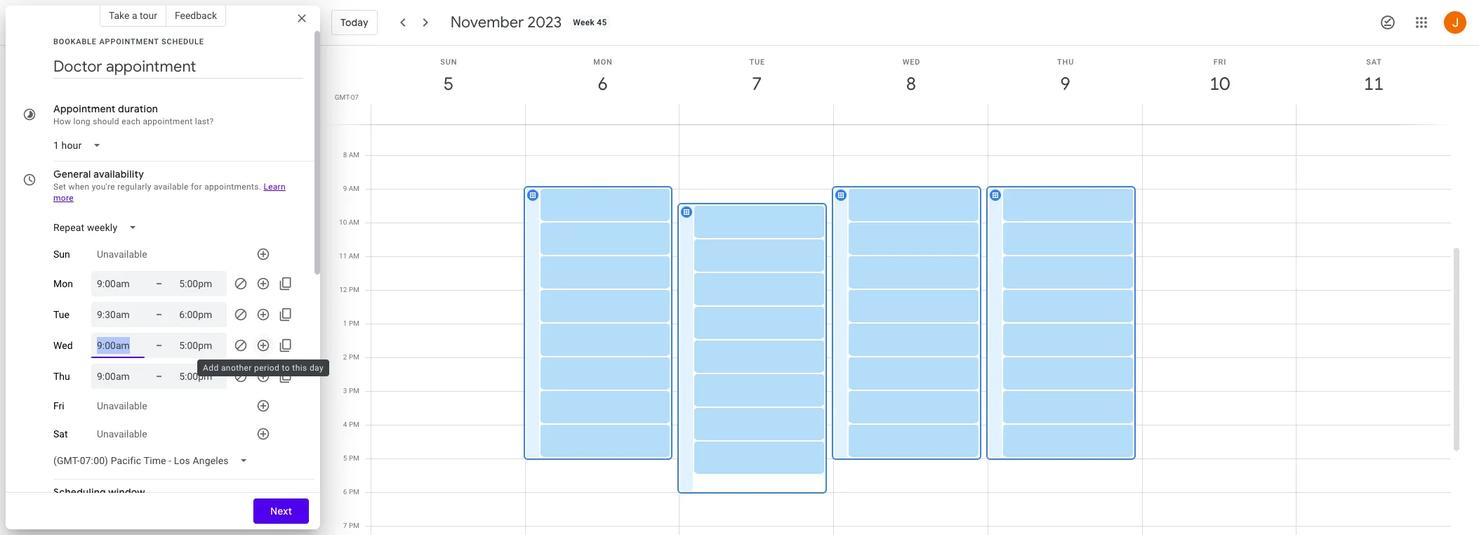 Task type: locate. For each thing, give the bounding box(es) containing it.
0 horizontal spatial 8
[[343, 151, 347, 159]]

sun 5
[[441, 58, 457, 96]]

mon for mon
[[53, 278, 73, 289]]

8 inside wed 8
[[906, 72, 916, 96]]

0 vertical spatial 6
[[597, 72, 607, 96]]

1 vertical spatial sun
[[53, 249, 70, 260]]

– left the end time on mondays 'text box'
[[156, 278, 162, 289]]

2 pm from the top
[[349, 320, 360, 327]]

8 column header
[[834, 46, 989, 124]]

7 pm from the top
[[349, 488, 360, 496]]

mon
[[594, 58, 613, 67], [53, 278, 73, 289]]

0 vertical spatial thu
[[1058, 58, 1075, 67]]

4 am from the top
[[349, 218, 360, 226]]

0 vertical spatial unavailable
[[97, 249, 147, 260]]

12 pm
[[339, 286, 360, 294]]

mon inside 6 column header
[[594, 58, 613, 67]]

sat
[[1367, 58, 1383, 67], [53, 428, 68, 440]]

45
[[597, 18, 607, 27]]

0 horizontal spatial mon
[[53, 278, 73, 289]]

sat for sat 11
[[1367, 58, 1383, 67]]

11
[[1364, 72, 1384, 96], [339, 252, 347, 260]]

thursday, november 9 element
[[1050, 68, 1082, 100]]

– left end time on tuesdays text field
[[156, 309, 162, 320]]

tue up tuesday, november 7 'element'
[[750, 58, 766, 67]]

mon 6
[[594, 58, 613, 96]]

0 vertical spatial mon
[[594, 58, 613, 67]]

fri for fri
[[53, 400, 64, 412]]

1 horizontal spatial 8
[[906, 72, 916, 96]]

0 vertical spatial 5
[[443, 72, 453, 96]]

None field
[[48, 133, 113, 158], [48, 215, 148, 240], [48, 448, 260, 473], [48, 133, 113, 158], [48, 215, 148, 240], [48, 448, 260, 473]]

End time on Wednesdays text field
[[179, 337, 221, 354]]

general availability
[[53, 168, 144, 181]]

sun
[[441, 58, 457, 67], [53, 249, 70, 260]]

thu
[[1058, 58, 1075, 67], [53, 371, 70, 382]]

take a tour button
[[100, 4, 166, 27]]

tour
[[140, 10, 157, 21]]

wednesday, november 8 element
[[896, 68, 928, 100]]

– left end time on thursdays text field
[[156, 371, 162, 382]]

4 pm
[[343, 421, 360, 428]]

am for 8 am
[[349, 151, 360, 159]]

1 horizontal spatial 11
[[1364, 72, 1384, 96]]

grid containing 5
[[326, 46, 1463, 535]]

2 unavailable from the top
[[97, 400, 147, 412]]

7
[[751, 72, 761, 96], [343, 117, 347, 125], [343, 522, 347, 530]]

feedback button
[[166, 4, 226, 27]]

how
[[53, 117, 71, 126]]

thu left start time on thursdays text box
[[53, 371, 70, 382]]

1 unavailable from the top
[[97, 249, 147, 260]]

0 horizontal spatial thu
[[53, 371, 70, 382]]

0 vertical spatial 8
[[906, 72, 916, 96]]

4 – from the top
[[156, 371, 162, 382]]

sun inside 5 column header
[[441, 58, 457, 67]]

3 pm
[[343, 387, 360, 395]]

1 horizontal spatial 9
[[1060, 72, 1070, 96]]

11 inside 11 column header
[[1364, 72, 1384, 96]]

1 horizontal spatial wed
[[903, 58, 921, 67]]

4
[[343, 421, 347, 428]]

6 column header
[[525, 46, 680, 124]]

tue left start time on tuesdays text field
[[53, 309, 69, 320]]

0 vertical spatial 7
[[751, 72, 761, 96]]

pm
[[349, 286, 360, 294], [349, 320, 360, 327], [349, 353, 360, 361], [349, 387, 360, 395], [349, 421, 360, 428], [349, 454, 360, 462], [349, 488, 360, 496], [349, 522, 360, 530]]

bookable appointment schedule
[[53, 37, 204, 46]]

4 pm from the top
[[349, 387, 360, 395]]

0 horizontal spatial tue
[[53, 309, 69, 320]]

9
[[1060, 72, 1070, 96], [343, 185, 347, 192]]

2 am from the top
[[349, 151, 360, 159]]

pm right 2
[[349, 353, 360, 361]]

End time on Tuesdays text field
[[179, 306, 221, 323]]

3 am from the top
[[349, 185, 360, 192]]

1 horizontal spatial thu
[[1058, 58, 1075, 67]]

3 unavailable from the top
[[97, 428, 147, 440]]

am
[[349, 117, 360, 125], [349, 151, 360, 159], [349, 185, 360, 192], [349, 218, 360, 226], [349, 252, 360, 260]]

5
[[443, 72, 453, 96], [343, 454, 347, 462]]

fri for fri 10
[[1214, 58, 1227, 67]]

general
[[53, 168, 91, 181]]

1 pm from the top
[[349, 286, 360, 294]]

0 horizontal spatial wed
[[53, 340, 73, 351]]

gmt-07
[[335, 93, 359, 101]]

wed
[[903, 58, 921, 67], [53, 340, 73, 351]]

2 – from the top
[[156, 309, 162, 320]]

sun up sunday, november 5 element
[[441, 58, 457, 67]]

week
[[573, 18, 595, 27]]

5 pm
[[343, 454, 360, 462]]

duration
[[118, 103, 158, 115]]

thu 9
[[1058, 58, 1075, 96]]

8 pm from the top
[[349, 522, 360, 530]]

am for 7 am
[[349, 117, 360, 125]]

thu for thu 9
[[1058, 58, 1075, 67]]

1 vertical spatial 11
[[339, 252, 347, 260]]

0 horizontal spatial fri
[[53, 400, 64, 412]]

unavailable
[[97, 249, 147, 260], [97, 400, 147, 412], [97, 428, 147, 440]]

take
[[109, 10, 130, 21]]

sat inside sat 11
[[1367, 58, 1383, 67]]

thu for thu
[[53, 371, 70, 382]]

– left end time on wednesdays text box
[[156, 340, 162, 351]]

unavailable for fri
[[97, 400, 147, 412]]

0 vertical spatial tue
[[750, 58, 766, 67]]

0 vertical spatial 10
[[1209, 72, 1229, 96]]

should
[[93, 117, 119, 126]]

learn more link
[[53, 182, 286, 203]]

pm for 6 pm
[[349, 488, 360, 496]]

wed inside 8 column header
[[903, 58, 921, 67]]

6 down 45
[[597, 72, 607, 96]]

thu inside 9 column header
[[1058, 58, 1075, 67]]

november
[[451, 13, 524, 32]]

0 horizontal spatial 11
[[339, 252, 347, 260]]

mon up monday, november 6 element
[[594, 58, 613, 67]]

sat up scheduling
[[53, 428, 68, 440]]

0 horizontal spatial 5
[[343, 454, 347, 462]]

6 pm from the top
[[349, 454, 360, 462]]

1 vertical spatial 8
[[343, 151, 347, 159]]

7 column header
[[679, 46, 835, 124]]

tue for tue 7
[[750, 58, 766, 67]]

grid
[[326, 46, 1463, 535]]

0 horizontal spatial sat
[[53, 428, 68, 440]]

sun down the more
[[53, 249, 70, 260]]

3 pm from the top
[[349, 353, 360, 361]]

1 horizontal spatial sat
[[1367, 58, 1383, 67]]

7 inside tue 7
[[751, 72, 761, 96]]

1 pm
[[343, 320, 360, 327]]

am up 9 am
[[349, 151, 360, 159]]

learn more
[[53, 182, 286, 203]]

0 vertical spatial fri
[[1214, 58, 1227, 67]]

tue 7
[[750, 58, 766, 96]]

sat up saturday, november 11 element
[[1367, 58, 1383, 67]]

fri
[[1214, 58, 1227, 67], [53, 400, 64, 412]]

1 horizontal spatial 10
[[1209, 72, 1229, 96]]

pm for 5 pm
[[349, 454, 360, 462]]

to
[[282, 363, 290, 373]]

7 am
[[343, 117, 360, 125]]

am down 07
[[349, 117, 360, 125]]

pm right 1 at the left
[[349, 320, 360, 327]]

1 vertical spatial mon
[[53, 278, 73, 289]]

1 am from the top
[[349, 117, 360, 125]]

pm down 4 pm
[[349, 454, 360, 462]]

for
[[191, 182, 202, 192]]

0 horizontal spatial sun
[[53, 249, 70, 260]]

am for 9 am
[[349, 185, 360, 192]]

7 for 7 pm
[[343, 522, 347, 530]]

1 vertical spatial unavailable
[[97, 400, 147, 412]]

tuesday, november 7 element
[[741, 68, 774, 100]]

sunday, november 5 element
[[433, 68, 465, 100]]

pm for 7 pm
[[349, 522, 360, 530]]

0 horizontal spatial 9
[[343, 185, 347, 192]]

mon for mon 6
[[594, 58, 613, 67]]

appointment
[[99, 37, 159, 46]]

add another period to this day
[[203, 363, 324, 373]]

1 horizontal spatial 6
[[597, 72, 607, 96]]

1 horizontal spatial fri
[[1214, 58, 1227, 67]]

when
[[69, 182, 89, 192]]

1 vertical spatial tue
[[53, 309, 69, 320]]

more
[[53, 193, 74, 203]]

Add title text field
[[53, 56, 303, 77]]

am down 9 am
[[349, 218, 360, 226]]

take a tour
[[109, 10, 157, 21]]

11 am
[[339, 252, 360, 260]]

1 vertical spatial thu
[[53, 371, 70, 382]]

3 – from the top
[[156, 340, 162, 351]]

2023
[[528, 13, 562, 32]]

1 vertical spatial 6
[[343, 488, 347, 496]]

8
[[906, 72, 916, 96], [343, 151, 347, 159]]

wed up the wednesday, november 8 element
[[903, 58, 921, 67]]

0 horizontal spatial 10
[[339, 218, 347, 226]]

availability
[[94, 168, 144, 181]]

thu up thursday, november 9 element
[[1058, 58, 1075, 67]]

1 vertical spatial fri
[[53, 400, 64, 412]]

mon left 'start time on mondays' text box
[[53, 278, 73, 289]]

1
[[343, 320, 347, 327]]

1 horizontal spatial tue
[[750, 58, 766, 67]]

1 vertical spatial wed
[[53, 340, 73, 351]]

1 horizontal spatial sun
[[441, 58, 457, 67]]

sun for sun 5
[[441, 58, 457, 67]]

5 am from the top
[[349, 252, 360, 260]]

1 horizontal spatial 5
[[443, 72, 453, 96]]

10
[[1209, 72, 1229, 96], [339, 218, 347, 226]]

0 vertical spatial wed
[[903, 58, 921, 67]]

pm up "7 pm" at the bottom left of page
[[349, 488, 360, 496]]

pm right 4
[[349, 421, 360, 428]]

each
[[122, 117, 141, 126]]

pm right 12 on the left bottom of page
[[349, 286, 360, 294]]

pm right 3
[[349, 387, 360, 395]]

6 down 5 pm
[[343, 488, 347, 496]]

tue inside 7 "column header"
[[750, 58, 766, 67]]

tue
[[750, 58, 766, 67], [53, 309, 69, 320]]

10 inside column header
[[1209, 72, 1229, 96]]

sat 11
[[1364, 58, 1384, 96]]

6
[[597, 72, 607, 96], [343, 488, 347, 496]]

5 pm from the top
[[349, 421, 360, 428]]

2 vertical spatial 7
[[343, 522, 347, 530]]

1 vertical spatial 5
[[343, 454, 347, 462]]

1 – from the top
[[156, 278, 162, 289]]

0 vertical spatial sat
[[1367, 58, 1383, 67]]

scheduling window
[[53, 486, 145, 499]]

0 vertical spatial 11
[[1364, 72, 1384, 96]]

1 vertical spatial 7
[[343, 117, 347, 125]]

am down 8 am
[[349, 185, 360, 192]]

–
[[156, 278, 162, 289], [156, 309, 162, 320], [156, 340, 162, 351], [156, 371, 162, 382]]

fri inside fri 10
[[1214, 58, 1227, 67]]

am up 12 pm
[[349, 252, 360, 260]]

0 vertical spatial sun
[[441, 58, 457, 67]]

1 vertical spatial sat
[[53, 428, 68, 440]]

0 horizontal spatial 6
[[343, 488, 347, 496]]

2 vertical spatial unavailable
[[97, 428, 147, 440]]

pm down 6 pm
[[349, 522, 360, 530]]

you're
[[92, 182, 115, 192]]

wed left start time on wednesdays text box
[[53, 340, 73, 351]]

1 horizontal spatial mon
[[594, 58, 613, 67]]

0 vertical spatial 9
[[1060, 72, 1070, 96]]



Task type: describe. For each thing, give the bounding box(es) containing it.
7 pm
[[343, 522, 360, 530]]

pm for 2 pm
[[349, 353, 360, 361]]

9 inside thu 9
[[1060, 72, 1070, 96]]

11 column header
[[1297, 46, 1452, 124]]

day
[[310, 363, 324, 373]]

Start time on Thursdays text field
[[97, 368, 139, 385]]

– for wed
[[156, 340, 162, 351]]

appointment duration how long should each appointment last?
[[53, 103, 214, 126]]

unavailable for sat
[[97, 428, 147, 440]]

10 column header
[[1142, 46, 1297, 124]]

pm for 12 pm
[[349, 286, 360, 294]]

pm for 1 pm
[[349, 320, 360, 327]]

sat for sat
[[53, 428, 68, 440]]

today
[[341, 16, 369, 29]]

appointments.
[[204, 182, 261, 192]]

week 45
[[573, 18, 607, 27]]

tue for tue
[[53, 309, 69, 320]]

unavailable for sun
[[97, 249, 147, 260]]

Start time on Wednesdays text field
[[97, 337, 139, 354]]

saturday, november 11 element
[[1358, 68, 1391, 100]]

next
[[270, 505, 292, 518]]

period
[[254, 363, 280, 373]]

add
[[203, 363, 219, 373]]

this
[[293, 363, 307, 373]]

5 column header
[[371, 46, 526, 124]]

set
[[53, 182, 66, 192]]

10 am
[[339, 218, 360, 226]]

bookable
[[53, 37, 97, 46]]

pm for 3 pm
[[349, 387, 360, 395]]

fri 10
[[1209, 58, 1229, 96]]

window
[[108, 486, 145, 499]]

1 vertical spatial 9
[[343, 185, 347, 192]]

3
[[343, 387, 347, 395]]

available
[[154, 182, 189, 192]]

2
[[343, 353, 347, 361]]

wed 8
[[903, 58, 921, 96]]

9 am
[[343, 185, 360, 192]]

another
[[221, 363, 252, 373]]

regularly
[[117, 182, 151, 192]]

am for 11 am
[[349, 252, 360, 260]]

– for tue
[[156, 309, 162, 320]]

6 pm
[[343, 488, 360, 496]]

End time on Mondays text field
[[179, 275, 221, 292]]

friday, november 10 element
[[1204, 68, 1236, 100]]

5 inside sun 5
[[443, 72, 453, 96]]

last?
[[195, 117, 214, 126]]

am for 10 am
[[349, 218, 360, 226]]

7 for 7 am
[[343, 117, 347, 125]]

6 inside mon 6
[[597, 72, 607, 96]]

9 column header
[[988, 46, 1143, 124]]

Start time on Mondays text field
[[97, 275, 139, 292]]

– for thu
[[156, 371, 162, 382]]

scheduling
[[53, 486, 106, 499]]

next button
[[253, 494, 309, 528]]

appointment
[[143, 117, 193, 126]]

schedule
[[162, 37, 204, 46]]

feedback
[[175, 10, 217, 21]]

Start time on Tuesdays text field
[[97, 306, 139, 323]]

pm for 4 pm
[[349, 421, 360, 428]]

gmt-
[[335, 93, 351, 101]]

wed for wed
[[53, 340, 73, 351]]

07
[[351, 93, 359, 101]]

scheduling window button
[[48, 483, 312, 513]]

– for mon
[[156, 278, 162, 289]]

set when you're regularly available for appointments.
[[53, 182, 261, 192]]

appointment
[[53, 103, 116, 115]]

a
[[132, 10, 137, 21]]

sun for sun
[[53, 249, 70, 260]]

november 2023
[[451, 13, 562, 32]]

12
[[339, 286, 347, 294]]

8 am
[[343, 151, 360, 159]]

today button
[[332, 6, 378, 39]]

wed for wed 8
[[903, 58, 921, 67]]

1 vertical spatial 10
[[339, 218, 347, 226]]

End time on Thursdays text field
[[179, 368, 221, 385]]

2 pm
[[343, 353, 360, 361]]

learn
[[264, 182, 286, 192]]

monday, november 6 element
[[587, 68, 619, 100]]

long
[[73, 117, 91, 126]]



Task type: vqa. For each thing, say whether or not it's contained in the screenshot.
top tue
yes



